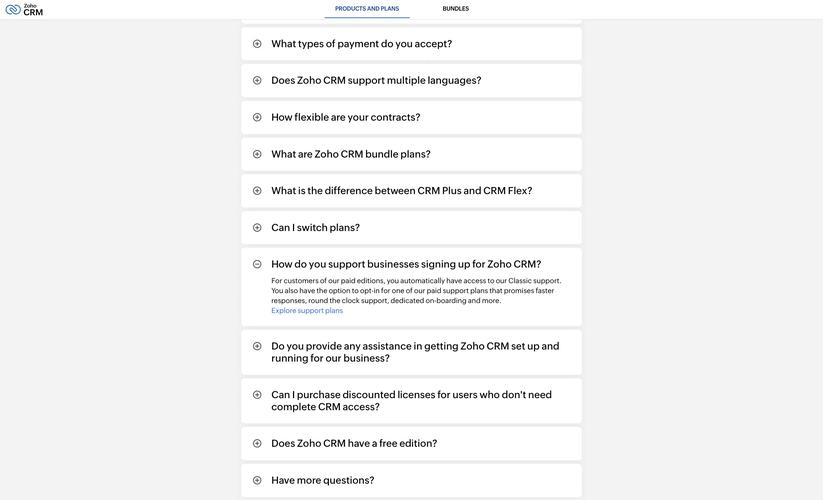Task type: locate. For each thing, give the bounding box(es) containing it.
have more questions?
[[272, 475, 375, 486]]

are
[[331, 111, 346, 123], [298, 148, 313, 160]]

complete
[[272, 401, 316, 412]]

how up for
[[272, 259, 293, 270]]

1 horizontal spatial have
[[348, 438, 370, 449]]

1 vertical spatial have
[[300, 286, 315, 295]]

2 vertical spatial the
[[330, 296, 341, 305]]

what for what are zoho crm bundle plans?
[[272, 148, 296, 160]]

in left 'getting'
[[414, 340, 423, 352]]

1 vertical spatial plans
[[325, 306, 343, 315]]

is my data safe?
[[272, 1, 345, 13]]

multiple
[[387, 75, 426, 86]]

0 vertical spatial paid
[[341, 277, 356, 285]]

1 vertical spatial i
[[292, 389, 295, 401]]

how for how do you support businesses signing up for zoho crm?
[[272, 259, 293, 270]]

can i purchase discounted licenses for users who don't need complete crm access?
[[272, 389, 552, 412]]

what for what types of payment do you accept?
[[272, 38, 296, 49]]

automatically
[[401, 277, 445, 285]]

2 what from the top
[[272, 148, 296, 160]]

1 i from the top
[[292, 222, 295, 233]]

1 vertical spatial do
[[295, 259, 307, 270]]

products and plans
[[335, 5, 399, 12]]

of right types
[[326, 38, 336, 49]]

1 horizontal spatial do
[[381, 38, 394, 49]]

0 vertical spatial how
[[272, 111, 293, 123]]

flex?
[[508, 185, 533, 196]]

0 vertical spatial to
[[488, 277, 495, 285]]

crm
[[323, 75, 346, 86], [341, 148, 364, 160], [418, 185, 440, 196], [484, 185, 506, 196], [487, 340, 510, 352], [318, 401, 341, 412], [323, 438, 346, 449]]

dedicated
[[391, 296, 424, 305]]

1 horizontal spatial plans?
[[401, 148, 431, 160]]

and inside do you provide any assistance in getting zoho crm set up and running for our business?
[[542, 340, 560, 352]]

safe?
[[320, 1, 345, 13]]

for left one at the left bottom of the page
[[381, 286, 391, 295]]

signing
[[421, 259, 456, 270]]

do up customers
[[295, 259, 307, 270]]

have down customers
[[300, 286, 315, 295]]

1 vertical spatial can
[[272, 389, 290, 401]]

access?
[[343, 401, 380, 412]]

paid
[[341, 277, 356, 285], [427, 286, 442, 295]]

plans?
[[401, 148, 431, 160], [330, 222, 360, 233]]

to up "clock"
[[352, 286, 359, 295]]

1 vertical spatial of
[[320, 277, 327, 285]]

also
[[285, 286, 298, 295]]

0 vertical spatial i
[[292, 222, 295, 233]]

the right is
[[308, 185, 323, 196]]

have up boarding
[[447, 277, 462, 285]]

up right the set on the bottom of page
[[528, 340, 540, 352]]

do
[[272, 340, 285, 352]]

you
[[396, 38, 413, 49], [309, 259, 326, 270], [387, 277, 399, 285], [287, 340, 304, 352]]

i inside can i purchase discounted licenses for users who don't need complete crm access?
[[292, 389, 295, 401]]

how
[[272, 111, 293, 123], [272, 259, 293, 270]]

can inside can i purchase discounted licenses for users who don't need complete crm access?
[[272, 389, 290, 401]]

our
[[329, 277, 340, 285], [496, 277, 507, 285], [414, 286, 426, 295], [326, 352, 342, 364]]

of up round on the bottom left of the page
[[320, 277, 327, 285]]

what is the difference between crm plus and crm flex?
[[272, 185, 533, 196]]

1 does from the top
[[272, 75, 295, 86]]

0 horizontal spatial do
[[295, 259, 307, 270]]

a
[[372, 438, 378, 449]]

plans
[[381, 5, 399, 12]]

1 vertical spatial paid
[[427, 286, 442, 295]]

1 vertical spatial to
[[352, 286, 359, 295]]

plans
[[471, 286, 488, 295], [325, 306, 343, 315]]

crm inside do you provide any assistance in getting zoho crm set up and running for our business?
[[487, 340, 510, 352]]

how for how flexible are your contracts?
[[272, 111, 293, 123]]

support,
[[361, 296, 389, 305]]

plus
[[442, 185, 462, 196]]

the down option
[[330, 296, 341, 305]]

paid up on-
[[427, 286, 442, 295]]

2 horizontal spatial have
[[447, 277, 462, 285]]

1 vertical spatial how
[[272, 259, 293, 270]]

1 vertical spatial are
[[298, 148, 313, 160]]

plans down access
[[471, 286, 488, 295]]

plans down round on the bottom left of the page
[[325, 306, 343, 315]]

0 vertical spatial have
[[447, 277, 462, 285]]

for inside do you provide any assistance in getting zoho crm set up and running for our business?
[[311, 352, 324, 364]]

0 vertical spatial what
[[272, 38, 296, 49]]

plans? right bundle
[[401, 148, 431, 160]]

1 vertical spatial in
[[414, 340, 423, 352]]

1 vertical spatial does
[[272, 438, 295, 449]]

3 what from the top
[[272, 185, 296, 196]]

access
[[464, 277, 486, 285]]

you up 'running'
[[287, 340, 304, 352]]

you up one at the left bottom of the page
[[387, 277, 399, 285]]

support
[[348, 75, 385, 86], [328, 259, 366, 270], [443, 286, 469, 295], [298, 306, 324, 315]]

our down provide
[[326, 352, 342, 364]]

do right the payment
[[381, 38, 394, 49]]

1 can from the top
[[272, 222, 290, 233]]

boarding
[[437, 296, 467, 305]]

1 horizontal spatial are
[[331, 111, 346, 123]]

paid up option
[[341, 277, 356, 285]]

i left switch
[[292, 222, 295, 233]]

does zoho crm support multiple languages?
[[272, 75, 482, 86]]

1 horizontal spatial up
[[528, 340, 540, 352]]

edition?
[[400, 438, 438, 449]]

up
[[458, 259, 471, 270], [528, 340, 540, 352]]

of
[[326, 38, 336, 49], [320, 277, 327, 285], [406, 286, 413, 295]]

getting
[[425, 340, 459, 352]]

what for what is the difference between crm plus and crm flex?
[[272, 185, 296, 196]]

our down automatically
[[414, 286, 426, 295]]

for
[[473, 259, 486, 270], [381, 286, 391, 295], [311, 352, 324, 364], [438, 389, 451, 401]]

can up "complete"
[[272, 389, 290, 401]]

can
[[272, 222, 290, 233], [272, 389, 290, 401]]

business?
[[344, 352, 390, 364]]

1 horizontal spatial in
[[414, 340, 423, 352]]

0 horizontal spatial have
[[300, 286, 315, 295]]

the
[[308, 185, 323, 196], [317, 286, 328, 295], [330, 296, 341, 305]]

running
[[272, 352, 309, 364]]

the up round on the bottom left of the page
[[317, 286, 328, 295]]

0 horizontal spatial in
[[374, 286, 380, 295]]

2 does from the top
[[272, 438, 295, 449]]

2 i from the top
[[292, 389, 295, 401]]

0 vertical spatial can
[[272, 222, 290, 233]]

can left switch
[[272, 222, 290, 233]]

i up "complete"
[[292, 389, 295, 401]]

discounted
[[343, 389, 396, 401]]

to
[[488, 277, 495, 285], [352, 286, 359, 295]]

to up that
[[488, 277, 495, 285]]

does
[[272, 75, 295, 86], [272, 438, 295, 449]]

support.
[[534, 277, 562, 285]]

of up the dedicated
[[406, 286, 413, 295]]

zoho
[[297, 75, 322, 86], [315, 148, 339, 160], [488, 259, 512, 270], [461, 340, 485, 352], [297, 438, 322, 449]]

how left the flexible
[[272, 111, 293, 123]]

1 how from the top
[[272, 111, 293, 123]]

your
[[348, 111, 369, 123]]

bundle
[[366, 148, 399, 160]]

for down provide
[[311, 352, 324, 364]]

questions?
[[323, 475, 375, 486]]

for left users
[[438, 389, 451, 401]]

2 vertical spatial what
[[272, 185, 296, 196]]

2 can from the top
[[272, 389, 290, 401]]

have
[[447, 277, 462, 285], [300, 286, 315, 295], [348, 438, 370, 449]]

1 horizontal spatial plans
[[471, 286, 488, 295]]

plans? right switch
[[330, 222, 360, 233]]

have left a
[[348, 438, 370, 449]]

responses,
[[272, 296, 307, 305]]

0 vertical spatial up
[[458, 259, 471, 270]]

i
[[292, 222, 295, 233], [292, 389, 295, 401]]

opt-
[[360, 286, 374, 295]]

in
[[374, 286, 380, 295], [414, 340, 423, 352]]

explore support plans link
[[272, 306, 343, 316]]

1 what from the top
[[272, 38, 296, 49]]

between
[[375, 185, 416, 196]]

0 vertical spatial does
[[272, 75, 295, 86]]

do
[[381, 38, 394, 49], [295, 259, 307, 270]]

customers
[[284, 277, 319, 285]]

difference
[[325, 185, 373, 196]]

is
[[272, 1, 279, 13]]

1 vertical spatial what
[[272, 148, 296, 160]]

1 vertical spatial up
[[528, 340, 540, 352]]

0 vertical spatial do
[[381, 38, 394, 49]]

0 vertical spatial plans?
[[401, 148, 431, 160]]

0 vertical spatial in
[[374, 286, 380, 295]]

and right the set on the bottom of page
[[542, 340, 560, 352]]

who
[[480, 389, 500, 401]]

0 vertical spatial of
[[326, 38, 336, 49]]

of for our
[[320, 277, 327, 285]]

and right plus
[[464, 185, 482, 196]]

2 how from the top
[[272, 259, 293, 270]]

any
[[344, 340, 361, 352]]

and left more.
[[468, 296, 481, 305]]

0 horizontal spatial plans?
[[330, 222, 360, 233]]

up up access
[[458, 259, 471, 270]]

in up support,
[[374, 286, 380, 295]]

0 vertical spatial are
[[331, 111, 346, 123]]

set
[[512, 340, 526, 352]]

2 vertical spatial have
[[348, 438, 370, 449]]

for up access
[[473, 259, 486, 270]]



Task type: describe. For each thing, give the bounding box(es) containing it.
0 horizontal spatial up
[[458, 259, 471, 270]]

does zoho crm have a free edition?
[[272, 438, 438, 449]]

assistance
[[363, 340, 412, 352]]

editions,
[[357, 277, 386, 285]]

for inside for customers of our paid editions, you automatically have access to our classic support. you also have the option to opt-in for one of our paid support plans that promises faster responses, round the clock support, dedicated on-boarding and more. explore support plans
[[381, 286, 391, 295]]

0 horizontal spatial plans
[[325, 306, 343, 315]]

of for payment
[[326, 38, 336, 49]]

more.
[[482, 296, 502, 305]]

our up option
[[329, 277, 340, 285]]

licenses
[[398, 389, 436, 401]]

that
[[490, 286, 503, 295]]

round
[[309, 296, 328, 305]]

businesses
[[368, 259, 419, 270]]

crm inside can i purchase discounted licenses for users who don't need complete crm access?
[[318, 401, 341, 412]]

can i switch plans?
[[272, 222, 360, 233]]

what are zoho crm bundle plans?
[[272, 148, 431, 160]]

for inside can i purchase discounted licenses for users who don't need complete crm access?
[[438, 389, 451, 401]]

our up that
[[496, 277, 507, 285]]

explore
[[272, 306, 296, 315]]

types
[[298, 38, 324, 49]]

purchase
[[297, 389, 341, 401]]

can for can i switch plans?
[[272, 222, 290, 233]]

does for does zoho crm have a free edition?
[[272, 438, 295, 449]]

does for does zoho crm support multiple languages?
[[272, 75, 295, 86]]

promises
[[504, 286, 535, 295]]

2 vertical spatial of
[[406, 286, 413, 295]]

you
[[272, 286, 283, 295]]

1 vertical spatial the
[[317, 286, 328, 295]]

have
[[272, 475, 295, 486]]

clock
[[342, 296, 360, 305]]

1 horizontal spatial to
[[488, 277, 495, 285]]

0 vertical spatial plans
[[471, 286, 488, 295]]

what types of payment do you accept?
[[272, 38, 453, 49]]

up inside do you provide any assistance in getting zoho crm set up and running for our business?
[[528, 340, 540, 352]]

my
[[281, 1, 296, 13]]

1 horizontal spatial paid
[[427, 286, 442, 295]]

free
[[380, 438, 398, 449]]

provide
[[306, 340, 342, 352]]

can for can i purchase discounted licenses for users who don't need complete crm access?
[[272, 389, 290, 401]]

bundles
[[443, 5, 469, 12]]

payment
[[338, 38, 379, 49]]

faster
[[536, 286, 555, 295]]

crm?
[[514, 259, 542, 270]]

classic
[[509, 277, 532, 285]]

flexible
[[295, 111, 329, 123]]

users
[[453, 389, 478, 401]]

our inside do you provide any assistance in getting zoho crm set up and running for our business?
[[326, 352, 342, 364]]

i for purchase
[[292, 389, 295, 401]]

for
[[272, 277, 282, 285]]

and inside for customers of our paid editions, you automatically have access to our classic support. you also have the option to opt-in for one of our paid support plans that promises faster responses, round the clock support, dedicated on-boarding and more. explore support plans
[[468, 296, 481, 305]]

option
[[329, 286, 351, 295]]

in inside do you provide any assistance in getting zoho crm set up and running for our business?
[[414, 340, 423, 352]]

one
[[392, 286, 405, 295]]

accept?
[[415, 38, 453, 49]]

is
[[298, 185, 306, 196]]

you left accept?
[[396, 38, 413, 49]]

how flexible are your contracts?
[[272, 111, 421, 123]]

0 horizontal spatial are
[[298, 148, 313, 160]]

products
[[335, 5, 366, 12]]

0 horizontal spatial to
[[352, 286, 359, 295]]

contracts?
[[371, 111, 421, 123]]

you up customers
[[309, 259, 326, 270]]

you inside do you provide any assistance in getting zoho crm set up and running for our business?
[[287, 340, 304, 352]]

1 vertical spatial plans?
[[330, 222, 360, 233]]

languages?
[[428, 75, 482, 86]]

and left the plans
[[367, 5, 380, 12]]

on-
[[426, 296, 437, 305]]

need
[[528, 389, 552, 401]]

for customers of our paid editions, you automatically have access to our classic support. you also have the option to opt-in for one of our paid support plans that promises faster responses, round the clock support, dedicated on-boarding and more. explore support plans
[[272, 277, 562, 315]]

how do you support businesses signing up for zoho crm?
[[272, 259, 542, 270]]

don't
[[502, 389, 527, 401]]

0 vertical spatial the
[[308, 185, 323, 196]]

data
[[298, 1, 319, 13]]

zoho crm logo image
[[5, 2, 43, 17]]

more
[[297, 475, 322, 486]]

do you provide any assistance in getting zoho crm set up and running for our business?
[[272, 340, 560, 364]]

zoho inside do you provide any assistance in getting zoho crm set up and running for our business?
[[461, 340, 485, 352]]

switch
[[297, 222, 328, 233]]

you inside for customers of our paid editions, you automatically have access to our classic support. you also have the option to opt-in for one of our paid support plans that promises faster responses, round the clock support, dedicated on-boarding and more. explore support plans
[[387, 277, 399, 285]]

0 horizontal spatial paid
[[341, 277, 356, 285]]

in inside for customers of our paid editions, you automatically have access to our classic support. you also have the option to opt-in for one of our paid support plans that promises faster responses, round the clock support, dedicated on-boarding and more. explore support plans
[[374, 286, 380, 295]]

i for switch
[[292, 222, 295, 233]]



Task type: vqa. For each thing, say whether or not it's contained in the screenshot.
the How in THE HOW TO EVALUATE BEST CONTACT MANAGEMENT SOFTWARE FOR REALTORS AND REAL ESTATE AGENTS?
no



